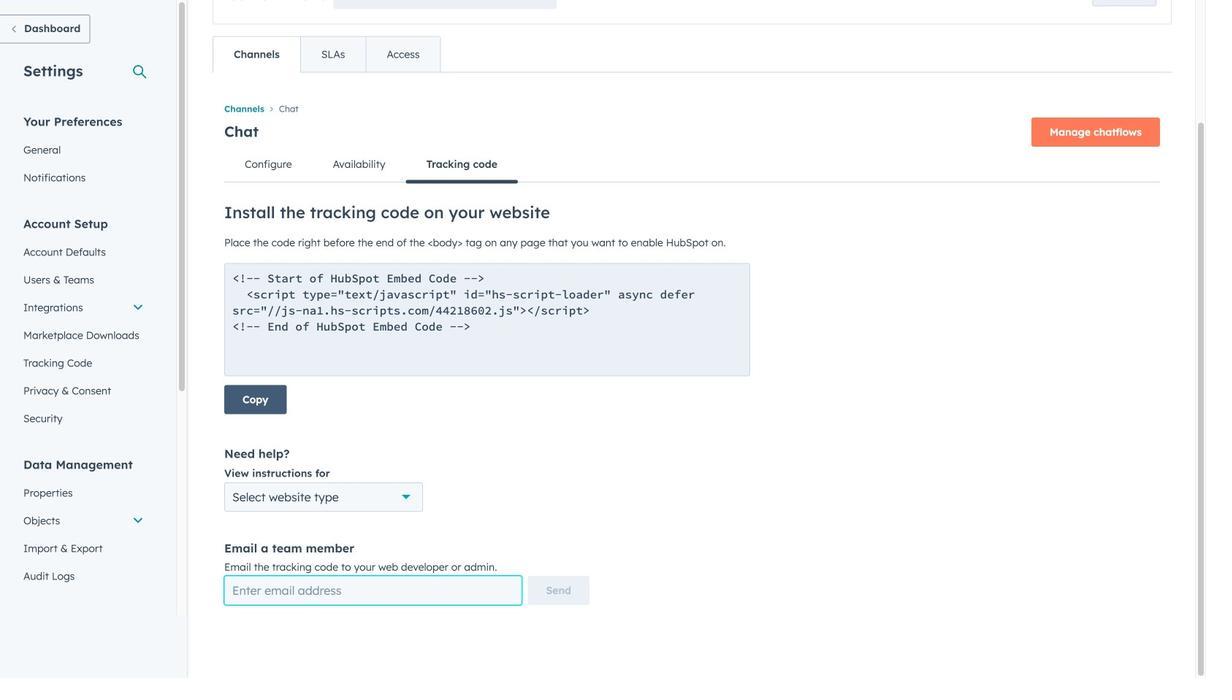 Task type: locate. For each thing, give the bounding box(es) containing it.
banner
[[224, 113, 1160, 147]]

tab panel
[[213, 72, 1172, 617]]

0 vertical spatial navigation
[[224, 99, 1160, 118]]

data management element
[[15, 457, 153, 591]]

Enter email address text field
[[224, 576, 522, 606]]

tab list
[[213, 36, 441, 73]]

1 vertical spatial navigation
[[224, 147, 1160, 184]]

navigation
[[224, 99, 1160, 118], [224, 147, 1160, 184]]

your preferences element
[[15, 114, 153, 192]]

account setup element
[[15, 216, 153, 433]]

1 navigation from the top
[[224, 99, 1160, 118]]



Task type: describe. For each thing, give the bounding box(es) containing it.
2 navigation from the top
[[224, 147, 1160, 184]]



Task type: vqa. For each thing, say whether or not it's contained in the screenshot.
Chat conversation totals by chatflow element
no



